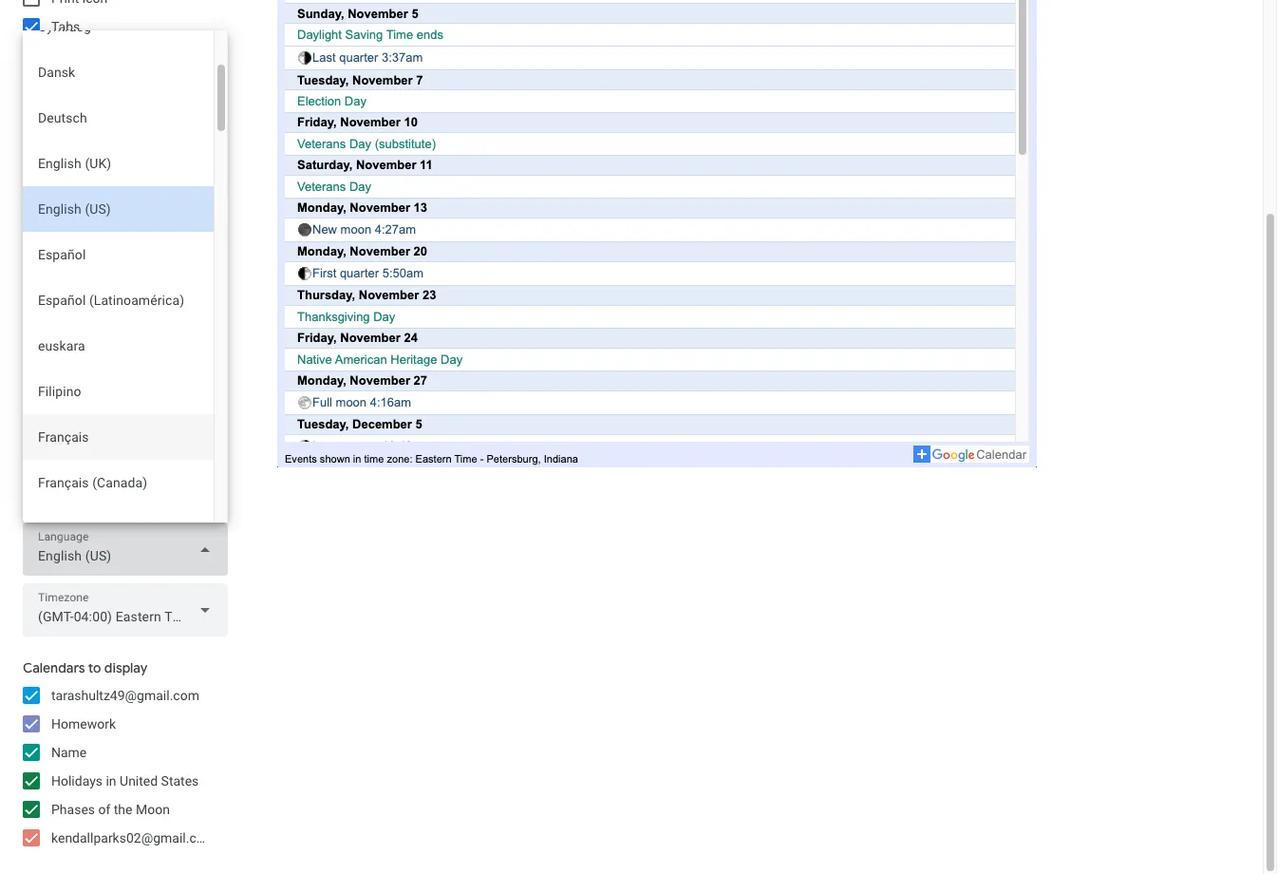 Task type: locate. For each thing, give the bounding box(es) containing it.
kendallparks02@gmail.com
[[51, 830, 216, 846]]

flamingo menu item
[[48, 216, 66, 233]]

pistachio menu item
[[71, 238, 88, 256]]

homework
[[51, 716, 116, 732]]

filipino option
[[23, 369, 214, 414]]

in
[[106, 773, 116, 789]]

to
[[88, 659, 101, 676]]

galego option
[[23, 505, 214, 551]]

background
[[23, 192, 83, 205]]

eucalyptus menu item
[[26, 238, 43, 256]]

name
[[51, 745, 87, 760]]

of
[[98, 802, 111, 817]]

states
[[161, 773, 199, 789]]

None number field
[[38, 136, 103, 162]]

phases of the moon
[[51, 802, 170, 817]]

moon
[[136, 802, 170, 817]]

zone
[[84, 76, 113, 91]]

graphite menu item
[[26, 284, 43, 301]]

display
[[104, 659, 148, 676]]

border
[[51, 346, 91, 361]]

calendar colour menu item
[[26, 307, 43, 324]]

deutsch option
[[23, 95, 214, 141]]

cherry blossom menu item
[[94, 284, 111, 301]]

None field
[[23, 523, 228, 576], [23, 583, 228, 637], [23, 523, 228, 576], [23, 583, 228, 637]]

holidays in united states
[[51, 773, 199, 789]]

grape menu item
[[117, 284, 134, 301]]

mango menu item
[[140, 216, 157, 233]]



Task type: vqa. For each thing, say whether or not it's contained in the screenshot.
12 "element"
no



Task type: describe. For each thing, give the bounding box(es) containing it.
calendars to display
[[23, 659, 148, 676]]

beetroot menu item
[[71, 284, 88, 301]]

français (canada)‎ option
[[23, 460, 214, 505]]

phases
[[51, 802, 95, 817]]

tabs
[[51, 19, 80, 34]]

background colour
[[23, 192, 118, 205]]

sage menu item
[[26, 261, 43, 278]]

the
[[114, 802, 133, 817]]

français option
[[23, 414, 214, 460]]

tarashultz49@gmail.com
[[51, 688, 199, 703]]

tangerine menu item
[[94, 216, 111, 233]]

english (uk)‎ option
[[23, 141, 214, 186]]

united
[[120, 773, 158, 789]]

español option
[[23, 232, 214, 277]]

basil menu item
[[48, 238, 66, 256]]

holidays
[[51, 773, 103, 789]]

pumpkin menu item
[[117, 216, 134, 233]]

calendars
[[23, 659, 85, 676]]

cobalt menu item
[[71, 261, 88, 278]]

tomato menu item
[[71, 216, 88, 233]]

time zone
[[51, 76, 113, 91]]

cocoa menu item
[[26, 216, 43, 233]]

english (us)‎ option
[[23, 186, 214, 232]]

dansk option
[[23, 49, 214, 95]]

colour
[[86, 192, 118, 205]]

euskara option
[[23, 323, 214, 369]]

español (latinoamérica)‎ option
[[23, 277, 214, 323]]

cymraeg option
[[23, 4, 214, 49]]

birch menu item
[[48, 284, 66, 301]]

time
[[51, 76, 81, 91]]

amethyst menu item
[[140, 284, 157, 301]]



